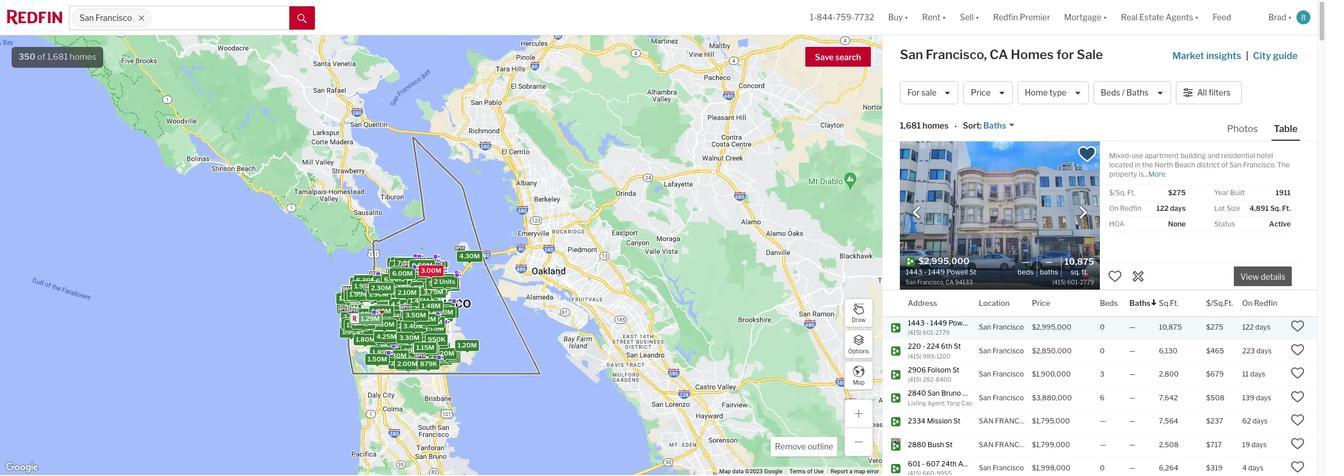 Task type: locate. For each thing, give the bounding box(es) containing it.
map down options
[[853, 379, 865, 386]]

0 right $1,998,000
[[1100, 464, 1105, 473]]

2 francisco from the top
[[995, 441, 1036, 449]]

$717
[[1206, 441, 1222, 449]]

0 vertical spatial 2.88m
[[355, 287, 375, 296]]

days for $275
[[1255, 323, 1271, 332]]

francisco up san francisco $1,799,000
[[995, 417, 1036, 426]]

rent ▾ button
[[915, 0, 953, 35]]

of for use
[[807, 469, 813, 475]]

1 horizontal spatial 1.89m
[[372, 348, 392, 356]]

2.85m down 19.0m
[[344, 287, 364, 295]]

0 horizontal spatial sq.
[[1071, 268, 1080, 276]]

san francisco for 1443 - 1449 powell st
[[979, 323, 1024, 332]]

0 for $2,850,000
[[1100, 347, 1105, 355]]

10,875 for 10,875 sq. ft.
[[1065, 257, 1094, 267]]

map inside button
[[853, 379, 865, 386]]

759-
[[836, 12, 855, 22]]

francisco for 2906 folsom st
[[993, 370, 1024, 379]]

map for map data ©2023 google
[[719, 469, 731, 475]]

homes
[[1011, 47, 1054, 62]]

▾ right buy
[[905, 12, 908, 22]]

sq. for 10,875
[[1071, 268, 1080, 276]]

3
[[426, 279, 430, 287], [1100, 370, 1104, 379]]

homes inside the 1,681 homes •
[[923, 121, 949, 131]]

ave right 24th
[[958, 460, 971, 468]]

sale
[[1077, 47, 1103, 62]]

on down view
[[1242, 298, 1253, 308]]

8.35m
[[390, 259, 411, 267]]

francisco down san francisco $1,799,000
[[993, 464, 1024, 473]]

0 for $1,998,000
[[1100, 464, 1105, 473]]

redfin left premier
[[993, 12, 1018, 22]]

282-
[[923, 376, 936, 383]]

3 ▾ from the left
[[975, 12, 979, 22]]

2.68m up 1.49m
[[367, 311, 387, 319]]

7.00m
[[393, 258, 414, 266], [404, 269, 425, 277], [391, 316, 411, 324]]

2 vertical spatial of
[[807, 469, 813, 475]]

1 vertical spatial ave
[[958, 460, 971, 468]]

1.15m
[[416, 344, 434, 352]]

1,681 homes •
[[900, 121, 957, 131]]

1.99m down the 9.80m
[[349, 290, 369, 298]]

0 vertical spatial 1.95m
[[404, 308, 423, 316]]

st right bush
[[946, 441, 953, 449]]

guide
[[1273, 50, 1298, 61]]

2.95m
[[392, 289, 412, 297], [418, 317, 438, 325]]

buy
[[888, 12, 903, 22]]

0 down beds "button"
[[1100, 323, 1105, 332]]

▾ inside dropdown button
[[1195, 12, 1199, 22]]

:
[[980, 121, 982, 131]]

5.70m
[[411, 262, 431, 270], [392, 275, 412, 283]]

1.48m down 4.80m
[[422, 302, 441, 310]]

3 (415) from the top
[[908, 376, 922, 383]]

1 horizontal spatial baths button
[[1130, 291, 1158, 317]]

(415) down 220
[[908, 353, 922, 360]]

table button
[[1272, 123, 1300, 141]]

days right the 19
[[1252, 441, 1267, 449]]

map left "data"
[[719, 469, 731, 475]]

2 horizontal spatial ft.
[[1282, 204, 1291, 213]]

table
[[1274, 124, 1298, 135]]

0 vertical spatial 3.60m
[[397, 283, 417, 292]]

favorite this home image right 223 days
[[1291, 343, 1305, 357]]

0 vertical spatial beds
[[1101, 88, 1120, 98]]

1.20m up 879k
[[435, 349, 454, 357]]

1.99m
[[349, 290, 369, 298], [362, 329, 381, 338], [390, 337, 410, 345]]

0 vertical spatial 5.25m
[[406, 271, 426, 279]]

1 vertical spatial homes
[[923, 121, 949, 131]]

10,875 up the 6,130
[[1159, 323, 1182, 332]]

1 vertical spatial on redfin
[[1242, 298, 1277, 308]]

0 vertical spatial 7.00m
[[393, 258, 414, 266]]

3 0 from the top
[[1100, 464, 1105, 473]]

1 vertical spatial 10,875
[[1159, 323, 1182, 332]]

st inside '2880 bush st' link
[[946, 441, 953, 449]]

2 san from the top
[[979, 441, 994, 449]]

3.60m
[[397, 283, 417, 292], [412, 309, 432, 317], [374, 321, 394, 329]]

2.35m up 8.90m
[[401, 300, 421, 308]]

▾ right rent
[[942, 12, 946, 22]]

1.20m
[[458, 341, 477, 349], [435, 349, 454, 357]]

1 horizontal spatial price
[[1032, 298, 1050, 308]]

2.98m
[[384, 352, 404, 360]]

1 horizontal spatial map
[[853, 379, 865, 386]]

122 up 223
[[1242, 323, 1254, 332]]

▾ right mortgage in the top right of the page
[[1103, 12, 1107, 22]]

10,875 right — baths
[[1065, 257, 1094, 267]]

favorite this home image
[[1108, 270, 1122, 283], [1291, 320, 1305, 334], [1291, 437, 1305, 451]]

9.90m
[[405, 311, 426, 319]]

3 down 3.98m
[[426, 279, 430, 287]]

san right 8400
[[979, 370, 991, 379]]

1 vertical spatial 0
[[1100, 347, 1105, 355]]

- inside 1443 - 1449 powell st (415) 601-2779
[[926, 319, 929, 327]]

4 favorite this home image from the top
[[1291, 414, 1305, 428]]

3.30m down the 2.76m
[[399, 334, 420, 342]]

favorite this home image for 139 days
[[1291, 390, 1305, 404]]

ft. right — baths
[[1081, 268, 1088, 276]]

0 horizontal spatial 2.95m
[[392, 289, 412, 297]]

1,681 inside the 1,681 homes •
[[900, 121, 921, 131]]

view details link
[[1234, 266, 1292, 287]]

francisco left "remove san francisco" 'image' at the top left
[[96, 13, 132, 23]]

(415) down 2906
[[908, 376, 922, 383]]

2 (415) from the top
[[908, 353, 922, 360]]

sq.ft.
[[1159, 298, 1179, 308]]

122 days up 223 days
[[1242, 323, 1271, 332]]

1 horizontal spatial 1,681
[[900, 121, 921, 131]]

4.55m
[[402, 276, 423, 284]]

0 vertical spatial -
[[926, 319, 929, 327]]

2.20m
[[435, 279, 455, 287], [359, 284, 379, 292], [358, 288, 378, 296], [433, 308, 453, 316]]

0 vertical spatial $275
[[1168, 188, 1186, 197]]

0 horizontal spatial 2.38m
[[363, 293, 383, 301]]

3.90m
[[368, 282, 389, 290], [415, 309, 436, 317], [418, 318, 438, 326], [415, 324, 436, 332]]

submit search image
[[297, 14, 307, 23]]

1 vertical spatial 1.89m
[[372, 348, 392, 356]]

1 san from the top
[[979, 417, 994, 426]]

rent
[[922, 12, 941, 22]]

st inside 2334 mission st link
[[954, 417, 961, 426]]

▾ right sell at top
[[975, 12, 979, 22]]

1 vertical spatial 2.38m
[[391, 359, 411, 367]]

0 vertical spatial 3.95m
[[420, 274, 440, 282]]

st inside '2906 folsom st (415) 282-8400'
[[953, 366, 960, 374]]

2.88m down the 9.80m
[[355, 287, 375, 296]]

- inside 220 - 224 6th st (415) 989-1200
[[923, 342, 925, 351]]

1.48m
[[422, 302, 441, 310], [431, 355, 450, 363]]

1.50m left 2.89m
[[368, 355, 387, 363]]

220 - 224 6th st (415) 989-1200
[[908, 342, 961, 360]]

1 (415) from the top
[[908, 329, 922, 336]]

5 favorite this home image from the top
[[1291, 461, 1305, 475]]

ft. for 10,875
[[1081, 268, 1088, 276]]

0 vertical spatial 2.15m
[[420, 264, 439, 272]]

use
[[1132, 151, 1143, 160]]

$/sq. ft.
[[1109, 188, 1136, 197]]

6.55m
[[394, 267, 414, 276]]

1 horizontal spatial 8.00m
[[425, 262, 446, 271]]

san francisco for 220 - 224 6th st
[[979, 347, 1024, 355]]

0 vertical spatial map
[[853, 379, 865, 386]]

all filters button
[[1176, 81, 1242, 104]]

favorite this home image right 62 days
[[1291, 414, 1305, 428]]

(415) inside 1443 - 1449 powell st (415) 601-2779
[[908, 329, 922, 336]]

$/sq.ft.
[[1206, 298, 1233, 308]]

francisco for $1,799,000
[[995, 441, 1036, 449]]

2 favorite this home image from the top
[[1291, 367, 1305, 381]]

1 vertical spatial 1.79m
[[354, 319, 373, 327]]

1443 - 1449 powell st (415) 601-2779
[[908, 319, 979, 336]]

1.20m right 3.88m
[[458, 341, 477, 349]]

(415) inside 220 - 224 6th st (415) 989-1200
[[908, 353, 922, 360]]

3 up 6
[[1100, 370, 1104, 379]]

sq. right — baths
[[1071, 268, 1080, 276]]

1 vertical spatial francisco
[[995, 441, 1036, 449]]

1 vertical spatial 2.95m
[[418, 317, 438, 325]]

0 horizontal spatial 2.88m
[[355, 287, 375, 296]]

sq. up active
[[1270, 204, 1281, 213]]

days up 223 days
[[1255, 323, 1271, 332]]

favorite this home image
[[1291, 343, 1305, 357], [1291, 367, 1305, 381], [1291, 390, 1305, 404], [1291, 414, 1305, 428], [1291, 461, 1305, 475]]

1 favorite this home image from the top
[[1291, 343, 1305, 357]]

2 horizontal spatial of
[[1221, 161, 1228, 169]]

0 vertical spatial 10,875
[[1065, 257, 1094, 267]]

1.30m up 1.72m
[[387, 352, 407, 360]]

4
[[1242, 464, 1247, 473]]

1 francisco from the top
[[995, 417, 1036, 426]]

mixed-
[[1109, 151, 1132, 160]]

0 horizontal spatial 122 days
[[1157, 204, 1186, 213]]

0 horizontal spatial on
[[1109, 204, 1119, 213]]

2 vertical spatial redfin
[[1254, 298, 1277, 308]]

0 horizontal spatial 1.89m
[[344, 319, 363, 327]]

2.30m
[[414, 270, 435, 278], [414, 271, 434, 279], [371, 284, 391, 292], [415, 299, 436, 308], [379, 303, 399, 311], [393, 306, 413, 314], [421, 320, 441, 328]]

0 horizontal spatial 1.29m
[[361, 315, 380, 323]]

601 - 607 24th ave
[[908, 460, 971, 468]]

3 for 3 units
[[426, 279, 430, 287]]

baths button left sq.ft. button on the right of page
[[1130, 291, 1158, 317]]

- right 601
[[922, 460, 925, 468]]

options
[[848, 348, 869, 355]]

223 days
[[1242, 347, 1272, 355]]

days right 11
[[1250, 370, 1266, 379]]

price up $2,995,000
[[1032, 298, 1050, 308]]

options button
[[844, 330, 873, 359]]

days right 223
[[1257, 347, 1272, 355]]

city
[[1253, 50, 1271, 61]]

map region
[[0, 0, 933, 476]]

1 vertical spatial price button
[[1032, 291, 1050, 317]]

of left the use
[[807, 469, 813, 475]]

use
[[814, 469, 824, 475]]

report a map error link
[[831, 469, 879, 475]]

st inside 1443 - 1449 powell st (415) 601-2779
[[972, 319, 979, 327]]

1 vertical spatial san
[[979, 441, 994, 449]]

0 horizontal spatial 1.79m
[[354, 319, 373, 327]]

0 vertical spatial san
[[979, 417, 994, 426]]

1.48m down 3.88m
[[431, 355, 450, 363]]

$679
[[1206, 370, 1224, 379]]

1 vertical spatial 1.29m
[[416, 344, 435, 352]]

beds button
[[1100, 291, 1118, 317]]

8.13m
[[395, 270, 414, 279]]

5.20m
[[415, 267, 436, 275], [405, 268, 426, 276], [425, 273, 446, 281], [382, 279, 402, 287]]

1 vertical spatial price
[[1032, 298, 1050, 308]]

1,681 down for
[[900, 121, 921, 131]]

▾ right agents
[[1195, 12, 1199, 22]]

20.0m
[[397, 272, 417, 280]]

baths right "— beds"
[[1040, 268, 1058, 276]]

home type
[[1025, 88, 1067, 98]]

francisco up the san francisco $1,795,000
[[993, 394, 1024, 402]]

0 vertical spatial 11.6m
[[399, 270, 417, 279]]

7,642
[[1159, 394, 1178, 402]]

cao
[[961, 400, 972, 407]]

6.50m
[[411, 261, 432, 269], [390, 270, 411, 278], [376, 277, 396, 285]]

4 ▾ from the left
[[1103, 12, 1107, 22]]

1 horizontal spatial ft.
[[1127, 188, 1136, 197]]

/
[[1122, 88, 1125, 98]]

price button up :
[[963, 81, 1013, 104]]

1.56m
[[407, 340, 426, 348]]

francisco left "$1,900,000" at the right
[[993, 370, 1024, 379]]

1.95m
[[404, 308, 423, 316], [403, 325, 422, 333]]

0 horizontal spatial baths button
[[982, 120, 1016, 131]]

favorite this home image for 11 days
[[1291, 367, 1305, 381]]

0 vertical spatial of
[[37, 52, 45, 62]]

sq. for 4,891
[[1270, 204, 1281, 213]]

ft. for 4,891
[[1282, 204, 1291, 213]]

(415) for 1443
[[908, 329, 922, 336]]

3 favorite this home image from the top
[[1291, 390, 1305, 404]]

1 horizontal spatial price button
[[1032, 291, 1050, 317]]

$275 up $465
[[1206, 323, 1223, 332]]

1 vertical spatial favorite this home image
[[1291, 320, 1305, 334]]

62
[[1242, 417, 1251, 426]]

francisco down location 'button'
[[993, 323, 1024, 332]]

0 vertical spatial 1.79m
[[413, 298, 432, 306]]

days right 62
[[1253, 417, 1268, 426]]

0 vertical spatial francisco
[[995, 417, 1036, 426]]

0 vertical spatial homes
[[70, 52, 96, 62]]

of right district
[[1221, 161, 1228, 169]]

favorite this home image for 223 days
[[1291, 343, 1305, 357]]

0 horizontal spatial 8.50m
[[392, 273, 412, 281]]

redfin
[[993, 12, 1018, 22], [1120, 204, 1142, 213], [1254, 298, 1277, 308]]

10.00m
[[401, 273, 425, 281]]

▾ for buy ▾
[[905, 12, 908, 22]]

days up none
[[1170, 204, 1186, 213]]

redfin down view details
[[1254, 298, 1277, 308]]

1 horizontal spatial redfin
[[1120, 204, 1142, 213]]

32.0m
[[392, 271, 412, 279], [394, 272, 414, 280]]

0 horizontal spatial 5.60m
[[408, 271, 429, 279]]

0 horizontal spatial 3
[[426, 279, 430, 287]]

0 vertical spatial 1.29m
[[361, 315, 380, 323]]

days for $717
[[1252, 441, 1267, 449]]

active
[[1269, 220, 1291, 228]]

3.30m right 1.35m
[[369, 318, 389, 326]]

sq. inside 10,875 sq. ft.
[[1071, 268, 1080, 276]]

price up :
[[971, 88, 991, 98]]

— inside "— beds"
[[1022, 257, 1030, 267]]

1 vertical spatial 122
[[1242, 323, 1254, 332]]

days right 4
[[1248, 464, 1264, 473]]

0 vertical spatial price
[[971, 88, 991, 98]]

1 vertical spatial 2.40m
[[343, 313, 364, 321]]

baths button right sort
[[982, 120, 1016, 131]]

3 for 3
[[1100, 370, 1104, 379]]

1.60m up 1.49m
[[358, 315, 377, 323]]

0 vertical spatial 122 days
[[1157, 204, 1186, 213]]

- inside the 601 - 607 24th ave link
[[922, 460, 925, 468]]

None search field
[[151, 6, 289, 30]]

- left 224
[[923, 342, 925, 351]]

view
[[1240, 272, 1259, 282]]

days for $237
[[1253, 417, 1268, 426]]

ft. down 1911
[[1282, 204, 1291, 213]]

3.59m
[[407, 267, 428, 275]]

favorite this home image right 139 days
[[1291, 390, 1305, 404]]

1 0 from the top
[[1100, 323, 1105, 332]]

built
[[1230, 188, 1245, 197]]

redfin down $/sq. ft. on the right
[[1120, 204, 1142, 213]]

favorite button image
[[1077, 144, 1097, 164]]

san francisco $1,799,000
[[979, 441, 1070, 449]]

a
[[849, 469, 853, 475]]

st right mission
[[954, 417, 961, 426]]

2.38m down 2.08m
[[363, 293, 383, 301]]

1 vertical spatial 4.50m
[[416, 280, 437, 289]]

1,681 right 350
[[47, 52, 68, 62]]

2.35m up the 4.58m
[[394, 291, 414, 299]]

1 vertical spatial map
[[719, 469, 731, 475]]

3 inside map "region"
[[426, 279, 430, 287]]

0 horizontal spatial on redfin
[[1109, 204, 1142, 213]]

favorite this home image right 4 days
[[1291, 461, 1305, 475]]

1 vertical spatial $275
[[1206, 323, 1223, 332]]

san francisco $1,795,000
[[979, 417, 1070, 426]]

0 vertical spatial 122
[[1157, 204, 1169, 213]]

francisco down the san francisco $1,795,000
[[995, 441, 1036, 449]]

122 up none
[[1157, 204, 1169, 213]]

— inside — baths
[[1045, 257, 1053, 267]]

beds inside button
[[1101, 88, 1120, 98]]

6 ▾ from the left
[[1288, 12, 1292, 22]]

- for 601
[[922, 460, 925, 468]]

1.69m
[[356, 310, 375, 318]]

7.50m
[[365, 278, 385, 287]]

francisco for 2840 san bruno ave
[[993, 394, 1024, 402]]

7.80m
[[437, 279, 457, 287]]

draw
[[852, 316, 866, 323]]

0 horizontal spatial 2.85m
[[344, 287, 364, 295]]

4.90m
[[390, 259, 410, 267]]

1 ▾ from the left
[[905, 12, 908, 22]]

1.75m
[[380, 309, 398, 317], [416, 313, 435, 321], [425, 324, 444, 332], [420, 341, 439, 349]]

122 days up none
[[1157, 204, 1186, 213]]

2.68m down 19.0m
[[344, 289, 364, 297]]

0 vertical spatial 0
[[1100, 323, 1105, 332]]

ft. inside 10,875 sq. ft.
[[1081, 268, 1088, 276]]

san up agent:
[[928, 389, 940, 398]]

2 vertical spatial 0
[[1100, 464, 1105, 473]]

(415) for 220
[[908, 353, 922, 360]]

days right 139
[[1256, 394, 1271, 402]]

san right cao
[[979, 394, 991, 402]]

4.50m
[[392, 262, 413, 270], [416, 280, 437, 289]]

2 horizontal spatial redfin
[[1254, 298, 1277, 308]]

1.30m
[[418, 313, 437, 321], [387, 352, 407, 360]]

2 ▾ from the left
[[942, 12, 946, 22]]

0 horizontal spatial price button
[[963, 81, 1013, 104]]

122
[[1157, 204, 1169, 213], [1242, 323, 1254, 332]]

baths right /
[[1127, 88, 1149, 98]]

photos button
[[1225, 123, 1272, 140]]

0 vertical spatial sq.
[[1270, 204, 1281, 213]]

2 vertical spatial beds
[[1100, 298, 1118, 308]]

- for 1443
[[926, 319, 929, 327]]

2 vertical spatial favorite this home image
[[1291, 437, 1305, 451]]

baths
[[1127, 88, 1149, 98], [984, 121, 1006, 131], [1040, 268, 1058, 276], [1130, 298, 1151, 308]]

favorite this home image right 11 days
[[1291, 367, 1305, 381]]

0 vertical spatial ave
[[963, 389, 975, 398]]

1 vertical spatial 1,681
[[900, 121, 921, 131]]

terms of use link
[[789, 469, 824, 475]]

5 ▾ from the left
[[1195, 12, 1199, 22]]

2,800
[[1159, 370, 1179, 379]]

st right folsom
[[953, 366, 960, 374]]

2906
[[908, 366, 926, 374]]

0 horizontal spatial redfin
[[993, 12, 1018, 22]]

1.89m up 1.59m
[[344, 319, 363, 327]]

remove san francisco image
[[138, 14, 145, 21]]

(415) inside '2906 folsom st (415) 282-8400'
[[908, 376, 922, 383]]

x-out this home image
[[1131, 270, 1145, 283]]

st right the 6th
[[954, 342, 961, 351]]

on redfin down $/sq. ft. on the right
[[1109, 204, 1142, 213]]

0 vertical spatial 5.70m
[[411, 262, 431, 270]]

san for san francisco $1,795,000
[[979, 417, 994, 426]]

location button
[[979, 291, 1010, 317]]

4.45m
[[404, 302, 425, 310]]

1 vertical spatial redfin
[[1120, 204, 1142, 213]]

2880
[[908, 441, 926, 449]]

2 0 from the top
[[1100, 347, 1105, 355]]

heading
[[906, 256, 1000, 287]]

4.65m
[[395, 261, 415, 269]]

1 vertical spatial (415)
[[908, 353, 922, 360]]



Task type: describe. For each thing, give the bounding box(es) containing it.
next button image
[[1077, 207, 1089, 218]]

previous button image
[[911, 207, 923, 218]]

favorite this home image for 62 days
[[1291, 414, 1305, 428]]

2 vertical spatial 2.40m
[[403, 324, 423, 332]]

favorite this home image for $717
[[1291, 437, 1305, 451]]

19 days
[[1242, 441, 1267, 449]]

favorite this home image for 4 days
[[1291, 461, 1305, 475]]

baths down x-out this home icon
[[1130, 298, 1151, 308]]

photo of 1443 - 1449 powell st, san francisco, ca 94133 image
[[900, 141, 1100, 290]]

1.10m down 4.10m
[[424, 313, 442, 321]]

$508
[[1206, 394, 1225, 402]]

view details
[[1240, 272, 1286, 282]]

0 vertical spatial 5.90m
[[405, 268, 425, 276]]

favorite this home image for $275
[[1291, 320, 1305, 334]]

sq.ft. button
[[1159, 291, 1179, 317]]

market insights | city guide
[[1172, 50, 1298, 61]]

10,875 for 10,875
[[1159, 323, 1182, 332]]

0 vertical spatial 1.30m
[[418, 313, 437, 321]]

— inside map "region"
[[365, 293, 371, 301]]

property
[[1109, 170, 1137, 179]]

feed button
[[1206, 0, 1261, 35]]

8.99m
[[395, 268, 416, 276]]

0 horizontal spatial 1.30m
[[387, 352, 407, 360]]

1 vertical spatial baths button
[[1130, 291, 1158, 317]]

map for map
[[853, 379, 865, 386]]

baths right :
[[984, 121, 1006, 131]]

none
[[1168, 220, 1186, 228]]

google image
[[3, 460, 41, 476]]

6.70m
[[401, 270, 421, 279]]

more link
[[1149, 170, 1166, 179]]

0 vertical spatial ft.
[[1127, 188, 1136, 197]]

1 horizontal spatial 1.79m
[[413, 298, 432, 306]]

st for 2880 bush st
[[946, 441, 953, 449]]

0 vertical spatial 1.48m
[[422, 302, 441, 310]]

google
[[764, 469, 783, 475]]

1443
[[908, 319, 925, 327]]

2 vertical spatial 3.60m
[[374, 321, 394, 329]]

1.99m up 2.89m
[[390, 337, 410, 345]]

1 vertical spatial 122 days
[[1242, 323, 1271, 332]]

0 vertical spatial 1.89m
[[344, 319, 363, 327]]

6,264
[[1159, 464, 1178, 473]]

feed
[[1213, 12, 1231, 22]]

12.0m
[[423, 276, 442, 284]]

2840 san bruno ave link
[[908, 389, 975, 399]]

buy ▾ button
[[881, 0, 915, 35]]

5.50m
[[393, 270, 414, 278]]

1 horizontal spatial 2.38m
[[391, 359, 411, 367]]

1 vertical spatial 2.15m
[[421, 309, 440, 317]]

redfin premier button
[[986, 0, 1057, 35]]

3.25m
[[391, 300, 411, 308]]

days for $319
[[1248, 464, 1264, 473]]

2.35m up the '2.98m'
[[386, 335, 406, 343]]

6
[[1100, 394, 1105, 402]]

is...
[[1139, 170, 1149, 179]]

francisco,
[[926, 47, 987, 62]]

francisco for 1443 - 1449 powell st
[[993, 323, 1024, 332]]

days for $508
[[1256, 394, 1271, 402]]

1.60m down 1.69m
[[347, 321, 366, 329]]

francisco for $1,795,000
[[995, 417, 1036, 426]]

7.75m
[[400, 268, 420, 276]]

9.80m
[[353, 279, 373, 287]]

3.69m
[[412, 264, 432, 272]]

lot
[[1214, 204, 1225, 213]]

7.90m
[[397, 259, 418, 267]]

2880 bush st link
[[908, 441, 968, 450]]

0 vertical spatial on redfin
[[1109, 204, 1142, 213]]

0 horizontal spatial $275
[[1168, 188, 1186, 197]]

2840
[[908, 389, 926, 398]]

redfin inside 'redfin premier' button
[[993, 12, 1018, 22]]

1.50m down 4.10m
[[431, 312, 450, 320]]

1 vertical spatial 950k
[[428, 335, 445, 343]]

sale
[[921, 88, 937, 98]]

0 vertical spatial 3.10m
[[406, 263, 426, 272]]

home
[[1025, 88, 1048, 98]]

1 vertical spatial beds
[[1018, 268, 1034, 276]]

1 horizontal spatial 8.50m
[[416, 268, 437, 276]]

601
[[908, 460, 921, 468]]

mortgage ▾ button
[[1057, 0, 1114, 35]]

hoa
[[1109, 220, 1125, 228]]

terms of use
[[789, 469, 824, 475]]

1 vertical spatial 3.60m
[[412, 309, 432, 317]]

year built
[[1214, 188, 1245, 197]]

2 vertical spatial 950k
[[404, 346, 422, 355]]

san inside 2840 san bruno ave listing agent: yang cao
[[928, 389, 940, 398]]

3.30m up 2.25m
[[372, 278, 392, 286]]

of inside mixed-use apartment building and residential hotel located in the north beach district of san francisco. the property is...
[[1221, 161, 1228, 169]]

$/sq.
[[1109, 188, 1126, 197]]

remove
[[775, 442, 806, 452]]

▾ for sell ▾
[[975, 12, 979, 22]]

redfin inside on redfin 'button'
[[1254, 298, 1277, 308]]

4.38m
[[401, 263, 421, 272]]

1 horizontal spatial 5.60m
[[435, 278, 456, 286]]

1.50m up 879k
[[437, 351, 457, 359]]

1200
[[936, 353, 951, 360]]

for sale
[[908, 88, 937, 98]]

$1,900,000
[[1032, 370, 1071, 379]]

1.45m
[[410, 297, 429, 305]]

real estate agents ▾ button
[[1114, 0, 1206, 35]]

3.30m up 3.83m
[[429, 310, 449, 319]]

san up 350 of 1,681 homes
[[79, 13, 94, 23]]

baths inside button
[[1127, 88, 1149, 98]]

user photo image
[[1297, 10, 1311, 24]]

2334
[[908, 417, 926, 426]]

1911
[[1276, 188, 1291, 197]]

1 vertical spatial 2.88m
[[408, 311, 428, 319]]

located
[[1109, 161, 1134, 169]]

3.80m
[[414, 267, 434, 275]]

0 horizontal spatial 2.68m
[[344, 289, 364, 297]]

san francisco for 601 - 607 24th ave
[[979, 464, 1024, 473]]

1 vertical spatial 1.48m
[[431, 355, 450, 363]]

999k
[[409, 340, 427, 348]]

beds for beds "button"
[[1100, 298, 1118, 308]]

san up for
[[900, 47, 923, 62]]

report
[[831, 469, 848, 475]]

ave inside 2840 san bruno ave listing agent: yang cao
[[963, 389, 975, 398]]

1 vertical spatial 2.68m
[[367, 311, 387, 319]]

san inside mixed-use apartment building and residential hotel located in the north beach district of san francisco. the property is...
[[1230, 161, 1242, 169]]

buy ▾ button
[[888, 0, 908, 35]]

▾ for brad ▾
[[1288, 12, 1292, 22]]

0 vertical spatial favorite this home image
[[1108, 270, 1122, 283]]

san right 24th
[[979, 464, 991, 473]]

days for $679
[[1250, 370, 1266, 379]]

all
[[1197, 88, 1207, 98]]

the
[[1142, 161, 1153, 169]]

1 horizontal spatial 1.20m
[[458, 341, 477, 349]]

0 vertical spatial price button
[[963, 81, 1013, 104]]

607
[[926, 460, 940, 468]]

0 for $2,995,000
[[1100, 323, 1105, 332]]

1 vertical spatial 7.00m
[[404, 269, 425, 277]]

2.08m
[[359, 282, 380, 290]]

1 horizontal spatial 2.95m
[[418, 317, 438, 325]]

- for 220
[[923, 342, 925, 351]]

$319
[[1206, 464, 1223, 473]]

san for san francisco $1,799,000
[[979, 441, 994, 449]]

11 days
[[1242, 370, 1266, 379]]

©2023
[[745, 469, 763, 475]]

0 vertical spatial 2.38m
[[363, 293, 383, 301]]

1.59m
[[342, 328, 361, 336]]

status
[[1214, 220, 1235, 228]]

0 vertical spatial 1,681
[[47, 52, 68, 62]]

▾ for rent ▾
[[942, 12, 946, 22]]

0 vertical spatial 2.40m
[[405, 295, 426, 303]]

price inside button
[[971, 88, 991, 98]]

st for 2334 mission st
[[954, 417, 961, 426]]

0 horizontal spatial 122
[[1157, 204, 1169, 213]]

0 vertical spatial baths button
[[982, 120, 1016, 131]]

view details button
[[1234, 267, 1292, 287]]

st inside 220 - 224 6th st (415) 989-1200
[[954, 342, 961, 351]]

mortgage ▾
[[1064, 12, 1107, 22]]

1 horizontal spatial 4.50m
[[416, 280, 437, 289]]

0 horizontal spatial homes
[[70, 52, 96, 62]]

0 vertical spatial 4.50m
[[392, 262, 413, 270]]

0 horizontal spatial 8.00m
[[393, 261, 414, 269]]

14.5m
[[392, 271, 411, 279]]

report a map error
[[831, 469, 879, 475]]

1.99m right 1.59m
[[362, 329, 381, 338]]

san francisco, ca homes for sale
[[900, 47, 1103, 62]]

220 - 224 6th st link
[[908, 342, 968, 352]]

8.90m
[[404, 308, 424, 316]]

1 vertical spatial 3.95m
[[401, 343, 421, 352]]

•
[[955, 122, 957, 131]]

2 vertical spatial 7.00m
[[391, 316, 411, 324]]

6,130
[[1159, 347, 1178, 355]]

1 horizontal spatial 2.85m
[[424, 286, 444, 295]]

1 horizontal spatial 1.29m
[[416, 344, 435, 352]]

1 vertical spatial 1.95m
[[403, 325, 422, 333]]

1 horizontal spatial $275
[[1206, 323, 1223, 332]]

san right the 6th
[[979, 347, 991, 355]]

1 horizontal spatial 122
[[1242, 323, 1254, 332]]

1 horizontal spatial on redfin
[[1242, 298, 1277, 308]]

beds for beds / baths
[[1101, 88, 1120, 98]]

francisco for 220 - 224 6th st
[[993, 347, 1024, 355]]

type
[[1050, 88, 1067, 98]]

0 vertical spatial 950k
[[424, 318, 442, 326]]

real estate agents ▾ link
[[1121, 0, 1199, 35]]

$1,799,000
[[1032, 441, 1070, 449]]

6.20m
[[383, 283, 403, 291]]

$1,998,000
[[1032, 464, 1071, 473]]

9.95m
[[391, 270, 411, 278]]

1 vertical spatial 5.70m
[[392, 275, 412, 283]]

of for 1,681
[[37, 52, 45, 62]]

0 horizontal spatial 1.20m
[[435, 349, 454, 357]]

7732
[[854, 12, 874, 22]]

1.35m
[[345, 322, 365, 330]]

mission
[[927, 417, 952, 426]]

san down location 'button'
[[979, 323, 991, 332]]

$237
[[1206, 417, 1223, 426]]

1 vertical spatial 5.90m
[[402, 304, 422, 312]]

1 vertical spatial 3.10m
[[408, 309, 428, 318]]

map
[[854, 469, 865, 475]]

1 vertical spatial 5.25m
[[403, 301, 423, 310]]

▾ for mortgage ▾
[[1103, 12, 1107, 22]]

19.8m
[[357, 276, 376, 284]]

san francisco for 2906 folsom st
[[979, 370, 1024, 379]]

on redfin button
[[1242, 291, 1277, 317]]

lot size
[[1214, 204, 1240, 213]]

francisco for 601 - 607 24th ave
[[993, 464, 1024, 473]]

days for $465
[[1257, 347, 1272, 355]]

terms
[[789, 469, 806, 475]]

st for 2906 folsom st (415) 282-8400
[[953, 366, 960, 374]]

2334 mission st
[[908, 417, 961, 426]]

san francisco for 2840 san bruno ave
[[979, 394, 1024, 402]]

sort :
[[963, 121, 982, 131]]

on inside 'button'
[[1242, 298, 1253, 308]]

1.10m down 1.55m at the bottom left of page
[[424, 318, 442, 326]]

1 vertical spatial 11.6m
[[410, 289, 428, 298]]

favorite button checkbox
[[1077, 144, 1097, 164]]

62 days
[[1242, 417, 1268, 426]]



Task type: vqa. For each thing, say whether or not it's contained in the screenshot.
'825'
no



